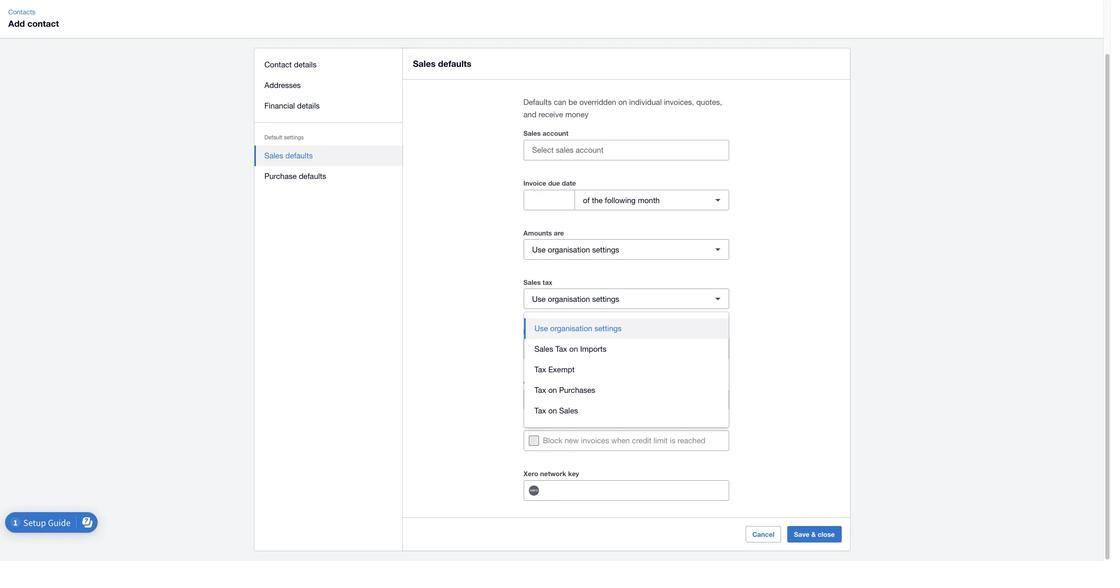 Task type: describe. For each thing, give the bounding box(es) containing it.
0 horizontal spatial limit
[[545, 378, 559, 387]]

and
[[524, 110, 537, 119]]

Credit limit amount number field
[[524, 390, 729, 409]]

when
[[612, 436, 630, 445]]

invoice due date group
[[524, 190, 729, 210]]

defaults for purchase defaults button in the left of the page
[[299, 172, 326, 180]]

financial details button
[[254, 96, 403, 116]]

credit limit amount
[[524, 378, 585, 387]]

tax on sales
[[535, 406, 578, 415]]

on down tax exempt
[[549, 386, 557, 394]]

tax for tax on sales
[[535, 406, 547, 415]]

sales tax on imports button
[[525, 339, 729, 359]]

contacts link
[[4, 7, 39, 17]]

organisation inside button
[[551, 324, 593, 333]]

tax on purchases
[[535, 386, 596, 394]]

amounts
[[524, 229, 552, 237]]

month
[[638, 196, 660, 204]]

on left imports
[[570, 345, 578, 353]]

block
[[543, 436, 563, 445]]

cancel
[[753, 530, 775, 538]]

exempt
[[549, 365, 575, 374]]

default
[[265, 134, 282, 140]]

tax on purchases button
[[525, 380, 729, 401]]

money
[[566, 110, 589, 119]]

use inside use organisation settings button
[[535, 324, 548, 333]]

defaults for sales defaults button
[[286, 151, 313, 160]]

block new invoices when credit limit is reached
[[543, 436, 706, 445]]

organisation for sales tax
[[548, 294, 590, 303]]

purchase defaults button
[[254, 166, 403, 187]]

none number field inside the invoice due date "group"
[[524, 190, 575, 210]]

imports
[[581, 345, 607, 353]]

sales tax on imports
[[535, 345, 607, 353]]

tax for tax on purchases
[[535, 386, 547, 394]]

sales inside button
[[560, 406, 578, 415]]

1 horizontal spatial limit
[[654, 436, 668, 445]]

invoices
[[581, 436, 610, 445]]

invoice due date
[[524, 179, 576, 187]]

following
[[605, 196, 636, 204]]

discount
[[524, 328, 552, 336]]

can
[[554, 98, 567, 106]]

group containing use organisation settings
[[525, 312, 729, 427]]

tax exempt button
[[525, 359, 729, 380]]

of
[[583, 196, 590, 204]]

tax up exempt
[[556, 345, 568, 353]]

Discount number field
[[524, 339, 708, 359]]

due
[[548, 179, 560, 187]]

on inside button
[[549, 406, 557, 415]]

&
[[812, 530, 816, 538]]

use organisation settings button for amounts are
[[524, 239, 729, 260]]

1 horizontal spatial sales defaults
[[413, 58, 472, 69]]

contact
[[265, 60, 292, 69]]

contact details button
[[254, 55, 403, 75]]

use organisation settings for are
[[532, 245, 620, 254]]

quotes,
[[697, 98, 723, 106]]

the
[[592, 196, 603, 204]]

tax exempt
[[535, 365, 575, 374]]

details for contact details
[[294, 60, 317, 69]]

cancel button
[[746, 526, 782, 543]]

account
[[543, 129, 569, 137]]

overridden
[[580, 98, 617, 106]]

details for financial details
[[297, 101, 320, 110]]

tax
[[543, 278, 553, 286]]

sales defaults inside button
[[265, 151, 313, 160]]

settings inside "menu"
[[284, 134, 304, 140]]

Xero network key field
[[548, 481, 729, 500]]

xero
[[524, 469, 539, 478]]

settings for sales tax use organisation settings popup button
[[593, 294, 620, 303]]



Task type: locate. For each thing, give the bounding box(es) containing it.
0 vertical spatial use
[[532, 245, 546, 254]]

save & close button
[[788, 526, 842, 543]]

purchase defaults
[[265, 172, 326, 180]]

defaults
[[524, 98, 552, 106]]

details
[[294, 60, 317, 69], [297, 101, 320, 110]]

financial
[[265, 101, 295, 110]]

date
[[562, 179, 576, 187]]

details right contact
[[294, 60, 317, 69]]

use for sales
[[532, 294, 546, 303]]

2 vertical spatial organisation
[[551, 324, 593, 333]]

sales defaults
[[413, 58, 472, 69], [265, 151, 313, 160]]

new
[[565, 436, 579, 445]]

use for amounts
[[532, 245, 546, 254]]

on inside the defaults can be overridden on individual invoices, quotes, and receive money
[[619, 98, 627, 106]]

group
[[525, 312, 729, 427]]

add
[[8, 18, 25, 29]]

addresses button
[[254, 75, 403, 96]]

1 vertical spatial use organisation settings
[[532, 294, 620, 303]]

tax down credit
[[535, 406, 547, 415]]

default settings
[[265, 134, 304, 140]]

sales
[[413, 58, 436, 69], [524, 129, 541, 137], [265, 151, 283, 160], [524, 278, 541, 286], [535, 345, 554, 353], [560, 406, 578, 415]]

key
[[568, 469, 580, 478]]

use organisation settings button
[[524, 239, 729, 260], [524, 288, 729, 309]]

menu containing contact details
[[254, 48, 403, 193]]

use organisation settings button for sales tax
[[524, 288, 729, 309]]

contacts add contact
[[8, 8, 59, 29]]

financial details
[[265, 101, 320, 110]]

use organisation settings down tax on the left of the page
[[532, 294, 620, 303]]

save & close
[[795, 530, 835, 538]]

list box
[[525, 312, 729, 427]]

2 vertical spatial use
[[535, 324, 548, 333]]

details inside button
[[297, 101, 320, 110]]

receive
[[539, 110, 563, 119]]

0 horizontal spatial sales defaults
[[265, 151, 313, 160]]

xero network key
[[524, 469, 580, 478]]

be
[[569, 98, 578, 106]]

use organisation settings
[[532, 245, 620, 254], [532, 294, 620, 303], [535, 324, 622, 333]]

network
[[540, 469, 567, 478]]

2 use organisation settings button from the top
[[524, 288, 729, 309]]

contact
[[27, 18, 59, 29]]

menu
[[254, 48, 403, 193]]

list box containing use organisation settings
[[525, 312, 729, 427]]

organisation down tax on the left of the page
[[548, 294, 590, 303]]

on
[[619, 98, 627, 106], [570, 345, 578, 353], [549, 386, 557, 394], [549, 406, 557, 415]]

0 vertical spatial details
[[294, 60, 317, 69]]

credit
[[524, 378, 543, 387]]

on left "individual"
[[619, 98, 627, 106]]

of the following month button
[[575, 190, 729, 210]]

settings for use organisation settings button
[[595, 324, 622, 333]]

defaults can be overridden on individual invoices, quotes, and receive money
[[524, 98, 723, 119]]

2 vertical spatial use organisation settings
[[535, 324, 622, 333]]

save
[[795, 530, 810, 538]]

purchase
[[265, 172, 297, 180]]

1 use organisation settings button from the top
[[524, 239, 729, 260]]

use organisation settings inside button
[[535, 324, 622, 333]]

details inside button
[[294, 60, 317, 69]]

sales account
[[524, 129, 569, 137]]

sales defaults button
[[254, 146, 403, 166]]

is
[[670, 436, 676, 445]]

1 vertical spatial organisation
[[548, 294, 590, 303]]

invoices,
[[664, 98, 695, 106]]

tax down tax exempt
[[535, 386, 547, 394]]

use down amounts
[[532, 245, 546, 254]]

settings down the
[[593, 245, 620, 254]]

purchases
[[560, 386, 596, 394]]

tax on sales button
[[525, 401, 729, 421]]

tax
[[556, 345, 568, 353], [535, 365, 547, 374], [535, 386, 547, 394], [535, 406, 547, 415]]

on down "tax on purchases"
[[549, 406, 557, 415]]

limit
[[545, 378, 559, 387], [654, 436, 668, 445]]

credit
[[632, 436, 652, 445]]

1 vertical spatial use organisation settings button
[[524, 288, 729, 309]]

None number field
[[524, 190, 575, 210]]

amount
[[560, 378, 585, 387]]

addresses
[[265, 81, 301, 89]]

defaults
[[438, 58, 472, 69], [286, 151, 313, 160], [299, 172, 326, 180]]

1 vertical spatial sales defaults
[[265, 151, 313, 160]]

contacts
[[8, 8, 35, 16]]

of the following month
[[583, 196, 660, 204]]

individual
[[630, 98, 662, 106]]

use up sales tax on imports
[[535, 324, 548, 333]]

settings right default
[[284, 134, 304, 140]]

limit down tax exempt
[[545, 378, 559, 387]]

0 vertical spatial sales defaults
[[413, 58, 472, 69]]

sales inside "menu"
[[265, 151, 283, 160]]

organisation for amounts are
[[548, 245, 590, 254]]

1 vertical spatial defaults
[[286, 151, 313, 160]]

settings up use organisation settings button
[[593, 294, 620, 303]]

close
[[818, 530, 835, 538]]

settings up discount number field
[[595, 324, 622, 333]]

use down "sales tax"
[[532, 294, 546, 303]]

1 vertical spatial details
[[297, 101, 320, 110]]

0 vertical spatial organisation
[[548, 245, 590, 254]]

2 vertical spatial defaults
[[299, 172, 326, 180]]

use organisation settings up sales tax on imports
[[535, 324, 622, 333]]

details down the addresses button
[[297, 101, 320, 110]]

contact details
[[265, 60, 317, 69]]

0 vertical spatial use organisation settings
[[532, 245, 620, 254]]

are
[[554, 229, 564, 237]]

use
[[532, 245, 546, 254], [532, 294, 546, 303], [535, 324, 548, 333]]

organisation up sales tax on imports
[[551, 324, 593, 333]]

reached
[[678, 436, 706, 445]]

use organisation settings button down the invoice due date "group"
[[524, 239, 729, 260]]

limit left is
[[654, 436, 668, 445]]

tax inside button
[[535, 406, 547, 415]]

tax up credit
[[535, 365, 547, 374]]

settings for use organisation settings popup button related to amounts are
[[593, 245, 620, 254]]

organisation down the are at top
[[548, 245, 590, 254]]

tax for tax exempt
[[535, 365, 547, 374]]

0 vertical spatial limit
[[545, 378, 559, 387]]

0 vertical spatial defaults
[[438, 58, 472, 69]]

invoice
[[524, 179, 547, 187]]

use organisation settings button up use organisation settings button
[[524, 288, 729, 309]]

0 vertical spatial use organisation settings button
[[524, 239, 729, 260]]

1 vertical spatial use
[[532, 294, 546, 303]]

use organisation settings button
[[525, 318, 729, 339]]

use organisation settings for tax
[[532, 294, 620, 303]]

settings inside button
[[595, 324, 622, 333]]

defaults inside button
[[286, 151, 313, 160]]

settings
[[284, 134, 304, 140], [593, 245, 620, 254], [593, 294, 620, 303], [595, 324, 622, 333]]

1 vertical spatial limit
[[654, 436, 668, 445]]

amounts are
[[524, 229, 564, 237]]

use organisation settings down the are at top
[[532, 245, 620, 254]]

sales tax
[[524, 278, 553, 286]]

organisation
[[548, 245, 590, 254], [548, 294, 590, 303], [551, 324, 593, 333]]

Sales account field
[[524, 140, 729, 160]]

defaults inside button
[[299, 172, 326, 180]]



Task type: vqa. For each thing, say whether or not it's contained in the screenshot.
Use corresponding to Sales
yes



